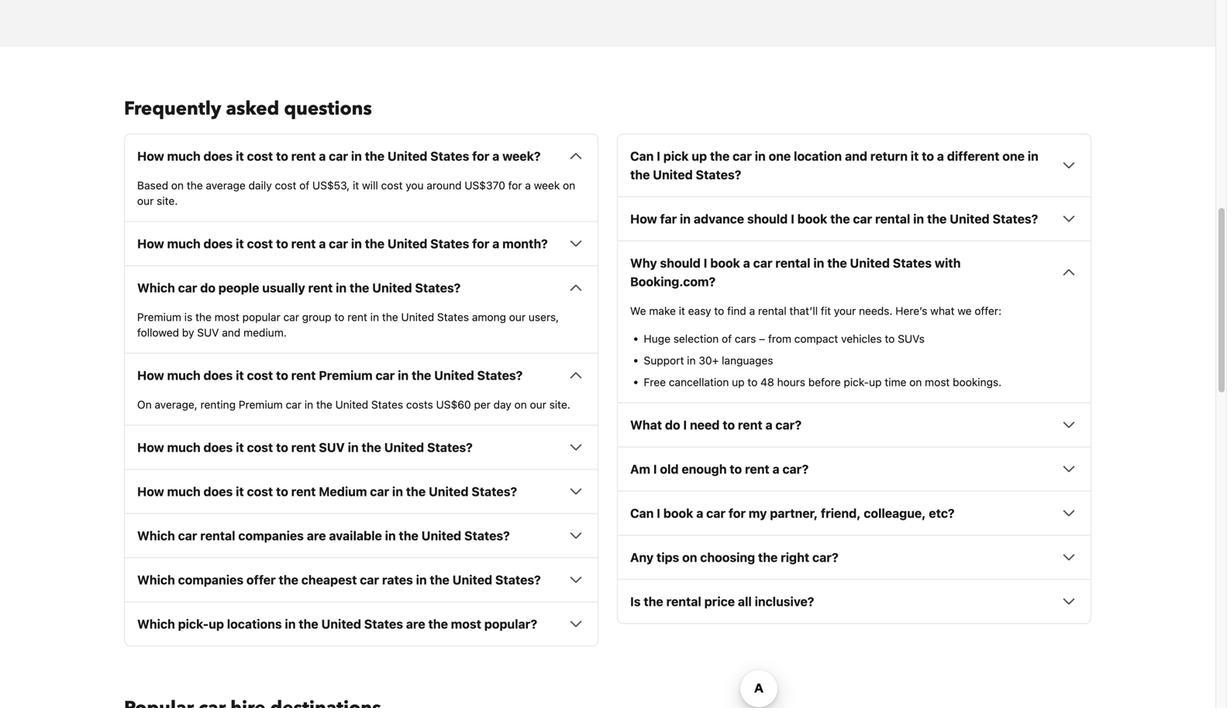 Task type: locate. For each thing, give the bounding box(es) containing it.
2 does from the top
[[204, 236, 233, 251]]

to up how much does it cost to rent medium car in the united states?
[[276, 440, 288, 455]]

states down rates
[[364, 617, 403, 632]]

2 horizontal spatial premium
[[319, 368, 373, 383]]

can up any
[[630, 506, 654, 521]]

how much does it cost to rent a car in the united states for a week?
[[137, 149, 541, 163]]

to right enough
[[730, 462, 742, 477]]

0 vertical spatial can
[[630, 149, 654, 163]]

one
[[769, 149, 791, 163], [1003, 149, 1025, 163]]

renting
[[200, 398, 236, 411]]

rental
[[875, 211, 910, 226], [776, 256, 811, 270], [758, 305, 787, 317], [200, 529, 235, 543], [666, 595, 702, 609]]

any
[[630, 550, 654, 565]]

0 horizontal spatial and
[[222, 326, 241, 339]]

1 vertical spatial suv
[[319, 440, 345, 455]]

1 much from the top
[[167, 149, 201, 163]]

2 which from the top
[[137, 529, 175, 543]]

one left location
[[769, 149, 791, 163]]

companies up the offer
[[238, 529, 304, 543]]

1 horizontal spatial book
[[710, 256, 740, 270]]

3 which from the top
[[137, 573, 175, 588]]

should right advance
[[747, 211, 788, 226]]

old
[[660, 462, 679, 477]]

for down week?
[[508, 179, 522, 192]]

car? inside what do i need to rent a car? dropdown button
[[776, 418, 802, 432]]

4 does from the top
[[204, 440, 233, 455]]

2 vertical spatial car?
[[813, 550, 839, 565]]

most down people
[[215, 311, 239, 324]]

can left pick
[[630, 149, 654, 163]]

1 vertical spatial and
[[222, 326, 241, 339]]

0 vertical spatial are
[[307, 529, 326, 543]]

1 horizontal spatial most
[[451, 617, 481, 632]]

2 much from the top
[[167, 236, 201, 251]]

are left available
[[307, 529, 326, 543]]

1 can from the top
[[630, 149, 654, 163]]

a inside can i pick up the car in one location and return it to a different one in the united states?
[[937, 149, 944, 163]]

one right the 'different' at the right top of the page
[[1003, 149, 1025, 163]]

is the rental price all inclusive? button
[[630, 593, 1078, 611]]

rent up my
[[745, 462, 770, 477]]

most inside dropdown button
[[451, 617, 481, 632]]

0 horizontal spatial of
[[299, 179, 310, 192]]

premium up followed
[[137, 311, 181, 324]]

which car do people usually rent in the united states?
[[137, 281, 461, 295]]

cost for how much does it cost to rent premium car in the united states?
[[247, 368, 273, 383]]

how much does it cost to rent a car in the united states for a week? button
[[137, 147, 585, 165]]

to
[[276, 149, 288, 163], [922, 149, 934, 163], [276, 236, 288, 251], [714, 305, 724, 317], [334, 311, 345, 324], [885, 332, 895, 345], [276, 368, 288, 383], [748, 376, 758, 389], [723, 418, 735, 432], [276, 440, 288, 455], [730, 462, 742, 477], [276, 484, 288, 499]]

1 horizontal spatial suv
[[319, 440, 345, 455]]

in inside why should i book a car rental in the united states with booking.com?
[[814, 256, 825, 270]]

our right the day
[[530, 398, 546, 411]]

states? inside can i pick up the car in one location and return it to a different one in the united states?
[[696, 167, 741, 182]]

a up can i book a car for my partner, friend, colleague, etc?
[[773, 462, 780, 477]]

states
[[430, 149, 469, 163], [430, 236, 469, 251], [893, 256, 932, 270], [437, 311, 469, 324], [371, 398, 403, 411], [364, 617, 403, 632]]

is the rental price all inclusive?
[[630, 595, 814, 609]]

0 horizontal spatial one
[[769, 149, 791, 163]]

should up booking.com?
[[660, 256, 701, 270]]

0 vertical spatial companies
[[238, 529, 304, 543]]

cost for how much does it cost to rent suv in the united states?
[[247, 440, 273, 455]]

how for how much does it cost to rent medium car in the united states?
[[137, 484, 164, 499]]

we make it easy to find a rental that'll fit your needs. here's what we offer:
[[630, 305, 1002, 317]]

booking.com?
[[630, 274, 716, 289]]

huge selection of cars – from compact vehicles to suvs
[[644, 332, 925, 345]]

pick-
[[844, 376, 869, 389], [178, 617, 209, 632]]

0 horizontal spatial our
[[137, 194, 154, 207]]

companies left the offer
[[178, 573, 244, 588]]

week
[[534, 179, 560, 192]]

to left suvs
[[885, 332, 895, 345]]

available
[[329, 529, 382, 543]]

of
[[299, 179, 310, 192], [722, 332, 732, 345]]

cancellation
[[669, 376, 729, 389]]

2 vertical spatial most
[[451, 617, 481, 632]]

car? for am i old enough to rent a car?
[[783, 462, 809, 477]]

it
[[236, 149, 244, 163], [911, 149, 919, 163], [353, 179, 359, 192], [236, 236, 244, 251], [679, 305, 685, 317], [236, 368, 244, 383], [236, 440, 244, 455], [236, 484, 244, 499]]

states left 'among'
[[437, 311, 469, 324]]

in
[[351, 149, 362, 163], [755, 149, 766, 163], [1028, 149, 1039, 163], [680, 211, 691, 226], [913, 211, 924, 226], [351, 236, 362, 251], [814, 256, 825, 270], [336, 281, 347, 295], [370, 311, 379, 324], [687, 354, 696, 367], [398, 368, 409, 383], [305, 398, 313, 411], [348, 440, 359, 455], [392, 484, 403, 499], [385, 529, 396, 543], [416, 573, 427, 588], [285, 617, 296, 632]]

1 vertical spatial book
[[710, 256, 740, 270]]

which for which car rental companies are available in the united states?
[[137, 529, 175, 543]]

i up booking.com?
[[704, 256, 707, 270]]

0 horizontal spatial premium
[[137, 311, 181, 324]]

0 horizontal spatial suv
[[197, 326, 219, 339]]

to right need
[[723, 418, 735, 432]]

which pick-up locations in the united states are the most popular? button
[[137, 615, 585, 634]]

4 which from the top
[[137, 617, 175, 632]]

popular?
[[484, 617, 537, 632]]

month?
[[503, 236, 548, 251]]

1 vertical spatial our
[[509, 311, 526, 324]]

our down based
[[137, 194, 154, 207]]

to right group
[[334, 311, 345, 324]]

0 vertical spatial and
[[845, 149, 868, 163]]

1 horizontal spatial of
[[722, 332, 732, 345]]

a down 48
[[766, 418, 773, 432]]

how much does it cost to rent a car in the united states for a month? button
[[137, 234, 585, 253]]

1 horizontal spatial do
[[665, 418, 680, 432]]

how much does it cost to rent suv in the united states? button
[[137, 438, 585, 457]]

1 which from the top
[[137, 281, 175, 295]]

offer:
[[975, 305, 1002, 317]]

do left people
[[200, 281, 216, 295]]

site. right the day
[[549, 398, 570, 411]]

states inside why should i book a car rental in the united states with booking.com?
[[893, 256, 932, 270]]

much
[[167, 149, 201, 163], [167, 236, 201, 251], [167, 368, 201, 383], [167, 440, 201, 455], [167, 484, 201, 499]]

any tips on choosing the right car? button
[[630, 548, 1078, 567]]

book
[[798, 211, 828, 226], [710, 256, 740, 270], [664, 506, 693, 521]]

can for can i book a car for my partner, friend, colleague, etc?
[[630, 506, 654, 521]]

most left bookings.
[[925, 376, 950, 389]]

1 vertical spatial pick-
[[178, 617, 209, 632]]

locations
[[227, 617, 282, 632]]

a right find
[[749, 305, 755, 317]]

up right pick
[[692, 149, 707, 163]]

i up tips
[[657, 506, 661, 521]]

the
[[365, 149, 385, 163], [710, 149, 730, 163], [630, 167, 650, 182], [187, 179, 203, 192], [830, 211, 850, 226], [927, 211, 947, 226], [365, 236, 385, 251], [827, 256, 847, 270], [350, 281, 369, 295], [195, 311, 212, 324], [382, 311, 398, 324], [412, 368, 431, 383], [316, 398, 332, 411], [362, 440, 381, 455], [406, 484, 426, 499], [399, 529, 419, 543], [758, 550, 778, 565], [279, 573, 298, 588], [430, 573, 450, 588], [644, 595, 663, 609], [299, 617, 318, 632], [428, 617, 448, 632]]

a left the week
[[525, 179, 531, 192]]

premium inside premium is the most popular car group to rent in the united states among our users, followed by suv and medium.
[[137, 311, 181, 324]]

book down old
[[664, 506, 693, 521]]

how much does it cost to rent premium car in the united states? button
[[137, 366, 585, 385]]

our
[[137, 194, 154, 207], [509, 311, 526, 324], [530, 398, 546, 411]]

premium right renting
[[239, 398, 283, 411]]

0 vertical spatial car?
[[776, 418, 802, 432]]

users,
[[529, 311, 559, 324]]

with
[[935, 256, 961, 270]]

0 vertical spatial of
[[299, 179, 310, 192]]

how much does it cost to rent suv in the united states?
[[137, 440, 473, 455]]

companies
[[238, 529, 304, 543], [178, 573, 244, 588]]

a
[[319, 149, 326, 163], [492, 149, 500, 163], [937, 149, 944, 163], [525, 179, 531, 192], [319, 236, 326, 251], [492, 236, 500, 251], [743, 256, 750, 270], [749, 305, 755, 317], [766, 418, 773, 432], [773, 462, 780, 477], [696, 506, 704, 521]]

2 vertical spatial premium
[[239, 398, 283, 411]]

and left return
[[845, 149, 868, 163]]

2 vertical spatial book
[[664, 506, 693, 521]]

0 vertical spatial pick-
[[844, 376, 869, 389]]

0 horizontal spatial site.
[[157, 194, 178, 207]]

rent down which car do people usually rent in the united states? dropdown button
[[347, 311, 367, 324]]

time
[[885, 376, 907, 389]]

0 horizontal spatial pick-
[[178, 617, 209, 632]]

people
[[219, 281, 259, 295]]

0 vertical spatial site.
[[157, 194, 178, 207]]

rent
[[291, 149, 316, 163], [291, 236, 316, 251], [308, 281, 333, 295], [347, 311, 367, 324], [291, 368, 316, 383], [738, 418, 763, 432], [291, 440, 316, 455], [745, 462, 770, 477], [291, 484, 316, 499]]

0 horizontal spatial most
[[215, 311, 239, 324]]

the inside based on the average daily cost of us$53, it will cost you around us$370 for a week on our site.
[[187, 179, 203, 192]]

on right the week
[[563, 179, 575, 192]]

i left pick
[[657, 149, 661, 163]]

48
[[761, 376, 774, 389]]

0 horizontal spatial book
[[664, 506, 693, 521]]

a inside based on the average daily cost of us$53, it will cost you around us$370 for a week on our site.
[[525, 179, 531, 192]]

up inside which pick-up locations in the united states are the most popular? dropdown button
[[209, 617, 224, 632]]

cars
[[735, 332, 756, 345]]

book up why should i book a car rental in the united states with booking.com?
[[798, 211, 828, 226]]

does for how much does it cost to rent suv in the united states?
[[204, 440, 233, 455]]

here's
[[896, 305, 928, 317]]

on right tips
[[682, 550, 697, 565]]

0 vertical spatial suv
[[197, 326, 219, 339]]

states?
[[696, 167, 741, 182], [993, 211, 1038, 226], [415, 281, 461, 295], [477, 368, 523, 383], [427, 440, 473, 455], [472, 484, 517, 499], [464, 529, 510, 543], [495, 573, 541, 588]]

0 horizontal spatial should
[[660, 256, 701, 270]]

1 vertical spatial of
[[722, 332, 732, 345]]

how for how much does it cost to rent a car in the united states for a week?
[[137, 149, 164, 163]]

0 vertical spatial our
[[137, 194, 154, 207]]

2 can from the top
[[630, 506, 654, 521]]

cost for how much does it cost to rent a car in the united states for a month?
[[247, 236, 273, 251]]

a down enough
[[696, 506, 704, 521]]

should inside why should i book a car rental in the united states with booking.com?
[[660, 256, 701, 270]]

can inside can i pick up the car in one location and return it to a different one in the united states?
[[630, 149, 654, 163]]

premium
[[137, 311, 181, 324], [319, 368, 373, 383], [239, 398, 283, 411]]

rent up on average, renting premium car in the united states costs us$60 per day on our site.
[[291, 368, 316, 383]]

pick- right before
[[844, 376, 869, 389]]

of left the cars
[[722, 332, 732, 345]]

to up usually
[[276, 236, 288, 251]]

pick- left the locations
[[178, 617, 209, 632]]

1 horizontal spatial one
[[1003, 149, 1025, 163]]

for up us$370
[[472, 149, 490, 163]]

1 horizontal spatial pick-
[[844, 376, 869, 389]]

car? up the partner, at the bottom of the page
[[783, 462, 809, 477]]

1 horizontal spatial should
[[747, 211, 788, 226]]

0 horizontal spatial are
[[307, 529, 326, 543]]

1 vertical spatial premium
[[319, 368, 373, 383]]

how far in advance should i book the car rental in the united states?
[[630, 211, 1038, 226]]

site. down based
[[157, 194, 178, 207]]

on right the day
[[515, 398, 527, 411]]

do right what
[[665, 418, 680, 432]]

1 vertical spatial are
[[406, 617, 425, 632]]

up down languages
[[732, 376, 745, 389]]

states left with
[[893, 256, 932, 270]]

should
[[747, 211, 788, 226], [660, 256, 701, 270]]

1 vertical spatial should
[[660, 256, 701, 270]]

up inside can i pick up the car in one location and return it to a different one in the united states?
[[692, 149, 707, 163]]

our left users,
[[509, 311, 526, 324]]

i left old
[[653, 462, 657, 477]]

much for how much does it cost to rent premium car in the united states?
[[167, 368, 201, 383]]

cost
[[247, 149, 273, 163], [275, 179, 296, 192], [381, 179, 403, 192], [247, 236, 273, 251], [247, 368, 273, 383], [247, 440, 273, 455], [247, 484, 273, 499]]

suv up how much does it cost to rent medium car in the united states?
[[319, 440, 345, 455]]

are down rates
[[406, 617, 425, 632]]

premium up on average, renting premium car in the united states costs us$60 per day on our site.
[[319, 368, 373, 383]]

to inside can i pick up the car in one location and return it to a different one in the united states?
[[922, 149, 934, 163]]

can i pick up the car in one location and return it to a different one in the united states?
[[630, 149, 1039, 182]]

a left the 'different' at the right top of the page
[[937, 149, 944, 163]]

free
[[644, 376, 666, 389]]

on
[[171, 179, 184, 192], [563, 179, 575, 192], [910, 376, 922, 389], [515, 398, 527, 411], [682, 550, 697, 565]]

are
[[307, 529, 326, 543], [406, 617, 425, 632]]

need
[[690, 418, 720, 432]]

it inside can i pick up the car in one location and return it to a different one in the united states?
[[911, 149, 919, 163]]

states down around at the top left of page
[[430, 236, 469, 251]]

and left medium.
[[222, 326, 241, 339]]

0 vertical spatial book
[[798, 211, 828, 226]]

we
[[630, 305, 646, 317]]

which car do people usually rent in the united states? button
[[137, 279, 585, 297]]

2 horizontal spatial our
[[530, 398, 546, 411]]

up left the locations
[[209, 617, 224, 632]]

suv right "by"
[[197, 326, 219, 339]]

am i old enough to rent a car?
[[630, 462, 809, 477]]

which car rental companies are available in the united states? button
[[137, 527, 585, 545]]

0 vertical spatial do
[[200, 281, 216, 295]]

for left my
[[729, 506, 746, 521]]

price
[[705, 595, 735, 609]]

0 vertical spatial premium
[[137, 311, 181, 324]]

a up which car do people usually rent in the united states?
[[319, 236, 326, 251]]

2 horizontal spatial book
[[798, 211, 828, 226]]

–
[[759, 332, 765, 345]]

1 vertical spatial car?
[[783, 462, 809, 477]]

1 horizontal spatial and
[[845, 149, 868, 163]]

4 much from the top
[[167, 440, 201, 455]]

medium
[[319, 484, 367, 499]]

to right return
[[922, 149, 934, 163]]

states inside premium is the most popular car group to rent in the united states among our users, followed by suv and medium.
[[437, 311, 469, 324]]

which
[[137, 281, 175, 295], [137, 529, 175, 543], [137, 573, 175, 588], [137, 617, 175, 632]]

book down advance
[[710, 256, 740, 270]]

car inside can i pick up the car in one location and return it to a different one in the united states?
[[733, 149, 752, 163]]

hours
[[777, 376, 806, 389]]

rates
[[382, 573, 413, 588]]

etc?
[[929, 506, 955, 521]]

2 horizontal spatial most
[[925, 376, 950, 389]]

3 does from the top
[[204, 368, 233, 383]]

0 vertical spatial most
[[215, 311, 239, 324]]

1 horizontal spatial our
[[509, 311, 526, 324]]

the inside why should i book a car rental in the united states with booking.com?
[[827, 256, 847, 270]]

compact
[[795, 332, 838, 345]]

your
[[834, 305, 856, 317]]

car? right right
[[813, 550, 839, 565]]

a inside am i old enough to rent a car? dropdown button
[[773, 462, 780, 477]]

1 does from the top
[[204, 149, 233, 163]]

which companies offer the cheapest car rates in the united states?
[[137, 573, 541, 588]]

1 vertical spatial most
[[925, 376, 950, 389]]

car? down the hours
[[776, 418, 802, 432]]

1 vertical spatial can
[[630, 506, 654, 521]]

1 horizontal spatial site.
[[549, 398, 570, 411]]

most left popular?
[[451, 617, 481, 632]]

which for which companies offer the cheapest car rates in the united states?
[[137, 573, 175, 588]]

united
[[388, 149, 428, 163], [653, 167, 693, 182], [950, 211, 990, 226], [388, 236, 428, 251], [850, 256, 890, 270], [372, 281, 412, 295], [401, 311, 434, 324], [434, 368, 474, 383], [335, 398, 368, 411], [384, 440, 424, 455], [429, 484, 469, 499], [422, 529, 461, 543], [453, 573, 492, 588], [321, 617, 361, 632]]

is
[[184, 311, 192, 324]]

on
[[137, 398, 152, 411]]

united inside premium is the most popular car group to rent in the united states among our users, followed by suv and medium.
[[401, 311, 434, 324]]

site.
[[157, 194, 178, 207], [549, 398, 570, 411]]

asked
[[226, 96, 279, 122]]

car inside why should i book a car rental in the united states with booking.com?
[[753, 256, 773, 270]]

to left find
[[714, 305, 724, 317]]

a up find
[[743, 256, 750, 270]]

cost for how much does it cost to rent a car in the united states for a week?
[[247, 149, 273, 163]]

of left 'us$53,'
[[299, 179, 310, 192]]

states up around at the top left of page
[[430, 149, 469, 163]]

5 does from the top
[[204, 484, 233, 499]]

our inside premium is the most popular car group to rent in the united states among our users, followed by suv and medium.
[[509, 311, 526, 324]]

2 vertical spatial our
[[530, 398, 546, 411]]

car? inside am i old enough to rent a car? dropdown button
[[783, 462, 809, 477]]

3 much from the top
[[167, 368, 201, 383]]

5 much from the top
[[167, 484, 201, 499]]

1 vertical spatial do
[[665, 418, 680, 432]]



Task type: vqa. For each thing, say whether or not it's contained in the screenshot.
Bayfront Park
no



Task type: describe. For each thing, give the bounding box(es) containing it.
1 horizontal spatial premium
[[239, 398, 283, 411]]

why should i book a car rental in the united states with booking.com?
[[630, 256, 961, 289]]

suv inside 'how much does it cost to rent suv in the united states?' dropdown button
[[319, 440, 345, 455]]

can for can i pick up the car in one location and return it to a different one in the united states?
[[630, 149, 654, 163]]

you
[[406, 179, 424, 192]]

far
[[660, 211, 677, 226]]

rent inside dropdown button
[[745, 462, 770, 477]]

make
[[649, 305, 676, 317]]

support
[[644, 354, 684, 367]]

2 one from the left
[[1003, 149, 1025, 163]]

book inside dropdown button
[[664, 506, 693, 521]]

we
[[958, 305, 972, 317]]

enough
[[682, 462, 727, 477]]

how for how much does it cost to rent a car in the united states for a month?
[[137, 236, 164, 251]]

choosing
[[700, 550, 755, 565]]

medium.
[[244, 326, 287, 339]]

how for how much does it cost to rent suv in the united states?
[[137, 440, 164, 455]]

to down medium.
[[276, 368, 288, 383]]

am i old enough to rent a car? button
[[630, 460, 1078, 479]]

united inside can i pick up the car in one location and return it to a different one in the united states?
[[653, 167, 693, 182]]

cost for how much does it cost to rent medium car in the united states?
[[247, 484, 273, 499]]

i inside can i pick up the car in one location and return it to a different one in the united states?
[[657, 149, 661, 163]]

does for how much does it cost to rent premium car in the united states?
[[204, 368, 233, 383]]

car? for what do i need to rent a car?
[[776, 418, 802, 432]]

cheapest
[[301, 573, 357, 588]]

selection
[[674, 332, 719, 345]]

colleague,
[[864, 506, 926, 521]]

average
[[206, 179, 246, 192]]

will
[[362, 179, 378, 192]]

much for how much does it cost to rent medium car in the united states?
[[167, 484, 201, 499]]

i up why should i book a car rental in the united states with booking.com?
[[791, 211, 795, 226]]

our for how much does it cost to rent premium car in the united states?
[[530, 398, 546, 411]]

friend,
[[821, 506, 861, 521]]

our inside based on the average daily cost of us$53, it will cost you around us$370 for a week on our site.
[[137, 194, 154, 207]]

a up 'us$53,'
[[319, 149, 326, 163]]

partner,
[[770, 506, 818, 521]]

rent up group
[[308, 281, 333, 295]]

pick
[[664, 149, 689, 163]]

1 one from the left
[[769, 149, 791, 163]]

which for which car do people usually rent in the united states?
[[137, 281, 175, 295]]

us$370
[[465, 179, 505, 192]]

car inside premium is the most popular car group to rent in the united states among our users, followed by suv and medium.
[[283, 311, 299, 324]]

i inside why should i book a car rental in the united states with booking.com?
[[704, 256, 707, 270]]

1 horizontal spatial are
[[406, 617, 425, 632]]

can i book a car for my partner, friend, colleague, etc? button
[[630, 504, 1078, 523]]

to inside premium is the most popular car group to rent in the united states among our users, followed by suv and medium.
[[334, 311, 345, 324]]

on inside dropdown button
[[682, 550, 697, 565]]

car? inside any tips on choosing the right car? dropdown button
[[813, 550, 839, 565]]

rent left medium
[[291, 484, 316, 499]]

return
[[871, 149, 908, 163]]

what do i need to rent a car? button
[[630, 416, 1078, 434]]

questions
[[284, 96, 372, 122]]

us$60
[[436, 398, 471, 411]]

frequently
[[124, 96, 221, 122]]

much for how much does it cost to rent a car in the united states for a week?
[[167, 149, 201, 163]]

bookings.
[[953, 376, 1002, 389]]

per
[[474, 398, 491, 411]]

offer
[[247, 573, 276, 588]]

by
[[182, 326, 194, 339]]

much for how much does it cost to rent suv in the united states?
[[167, 440, 201, 455]]

which for which pick-up locations in the united states are the most popular?
[[137, 617, 175, 632]]

from
[[768, 332, 792, 345]]

right
[[781, 550, 810, 565]]

does for how much does it cost to rent a car in the united states for a week?
[[204, 149, 233, 163]]

our for which car do people usually rent in the united states?
[[509, 311, 526, 324]]

1 vertical spatial site.
[[549, 398, 570, 411]]

frequently asked questions
[[124, 96, 372, 122]]

how much does it cost to rent medium car in the united states? button
[[137, 482, 585, 501]]

and inside premium is the most popular car group to rent in the united states among our users, followed by suv and medium.
[[222, 326, 241, 339]]

rent right need
[[738, 418, 763, 432]]

of inside based on the average daily cost of us$53, it will cost you around us$370 for a week on our site.
[[299, 179, 310, 192]]

a inside why should i book a car rental in the united states with booking.com?
[[743, 256, 750, 270]]

is
[[630, 595, 641, 609]]

usually
[[262, 281, 305, 295]]

0 horizontal spatial do
[[200, 281, 216, 295]]

it inside based on the average daily cost of us$53, it will cost you around us$370 for a week on our site.
[[353, 179, 359, 192]]

rental inside why should i book a car rental in the united states with booking.com?
[[776, 256, 811, 270]]

for left month?
[[472, 236, 490, 251]]

on right based
[[171, 179, 184, 192]]

before
[[808, 376, 841, 389]]

what
[[630, 418, 662, 432]]

premium is the most popular car group to rent in the united states among our users, followed by suv and medium.
[[137, 311, 559, 339]]

based
[[137, 179, 168, 192]]

how for how much does it cost to rent premium car in the united states?
[[137, 368, 164, 383]]

how much does it cost to rent premium car in the united states?
[[137, 368, 523, 383]]

does for how much does it cost to rent a car in the united states for a month?
[[204, 236, 233, 251]]

suv inside premium is the most popular car group to rent in the united states among our users, followed by suv and medium.
[[197, 326, 219, 339]]

rent up which car do people usually rent in the united states?
[[291, 236, 316, 251]]

week?
[[503, 149, 541, 163]]

group
[[302, 311, 332, 324]]

which companies offer the cheapest car rates in the united states? button
[[137, 571, 585, 589]]

a left week?
[[492, 149, 500, 163]]

in inside premium is the most popular car group to rent in the united states among our users, followed by suv and medium.
[[370, 311, 379, 324]]

premium inside dropdown button
[[319, 368, 373, 383]]

am
[[630, 462, 651, 477]]

on average, renting premium car in the united states costs us$60 per day on our site.
[[137, 398, 570, 411]]

fit
[[821, 305, 831, 317]]

to down the how much does it cost to rent suv in the united states?
[[276, 484, 288, 499]]

pick- inside dropdown button
[[178, 617, 209, 632]]

tips
[[657, 550, 679, 565]]

rent up how much does it cost to rent medium car in the united states?
[[291, 440, 316, 455]]

huge
[[644, 332, 671, 345]]

for inside dropdown button
[[729, 506, 746, 521]]

which pick-up locations in the united states are the most popular?
[[137, 617, 537, 632]]

can i pick up the car in one location and return it to a different one in the united states? button
[[630, 147, 1078, 184]]

for inside based on the average daily cost of us$53, it will cost you around us$370 for a week on our site.
[[508, 179, 522, 192]]

most inside premium is the most popular car group to rent in the united states among our users, followed by suv and medium.
[[215, 311, 239, 324]]

a inside what do i need to rent a car? dropdown button
[[766, 418, 773, 432]]

30+
[[699, 354, 719, 367]]

does for how much does it cost to rent medium car in the united states?
[[204, 484, 233, 499]]

1 vertical spatial companies
[[178, 573, 244, 588]]

popular
[[242, 311, 280, 324]]

a inside can i book a car for my partner, friend, colleague, etc? dropdown button
[[696, 506, 704, 521]]

rent up 'us$53,'
[[291, 149, 316, 163]]

languages
[[722, 354, 773, 367]]

i left need
[[683, 418, 687, 432]]

day
[[494, 398, 512, 411]]

book inside why should i book a car rental in the united states with booking.com?
[[710, 256, 740, 270]]

why
[[630, 256, 657, 270]]

much for how much does it cost to rent a car in the united states for a month?
[[167, 236, 201, 251]]

to down asked
[[276, 149, 288, 163]]

united inside why should i book a car rental in the united states with booking.com?
[[850, 256, 890, 270]]

up left time
[[869, 376, 882, 389]]

average,
[[155, 398, 198, 411]]

how far in advance should i book the car rental in the united states? button
[[630, 210, 1078, 228]]

to left 48
[[748, 376, 758, 389]]

any tips on choosing the right car?
[[630, 550, 839, 565]]

on right time
[[910, 376, 922, 389]]

inclusive?
[[755, 595, 814, 609]]

states left 'costs'
[[371, 398, 403, 411]]

location
[[794, 149, 842, 163]]

daily
[[249, 179, 272, 192]]

suvs
[[898, 332, 925, 345]]

that'll
[[790, 305, 818, 317]]

costs
[[406, 398, 433, 411]]

vehicles
[[841, 332, 882, 345]]

how for how far in advance should i book the car rental in the united states?
[[630, 211, 657, 226]]

rent inside premium is the most popular car group to rent in the united states among our users, followed by suv and medium.
[[347, 311, 367, 324]]

different
[[947, 149, 1000, 163]]

and inside can i pick up the car in one location and return it to a different one in the united states?
[[845, 149, 868, 163]]

us$53,
[[312, 179, 350, 192]]

a left month?
[[492, 236, 500, 251]]

0 vertical spatial should
[[747, 211, 788, 226]]

site. inside based on the average daily cost of us$53, it will cost you around us$370 for a week on our site.
[[157, 194, 178, 207]]



